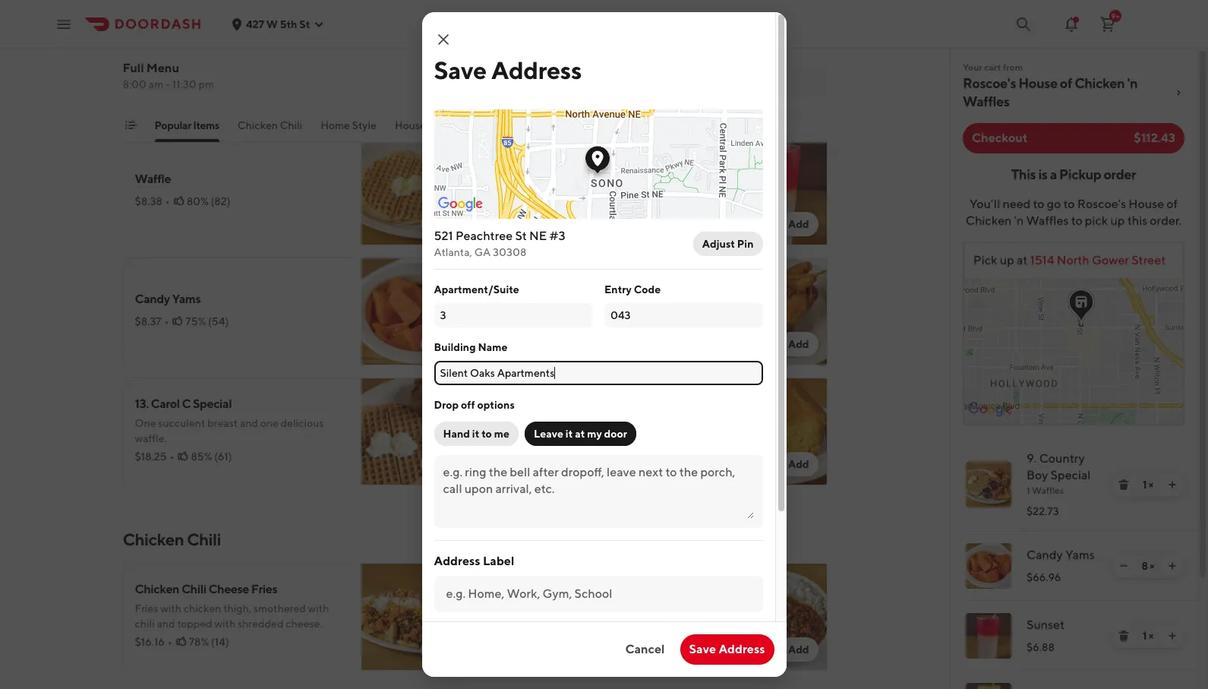 Task type: vqa. For each thing, say whether or not it's contained in the screenshot.


Task type: locate. For each thing, give the bounding box(es) containing it.
cancel button
[[616, 634, 674, 665]]

0 vertical spatial up
[[1111, 213, 1126, 228]]

'n inside roscoe's house of chicken 'n waffles
[[1128, 75, 1138, 91]]

1 horizontal spatial candy
[[1027, 548, 1063, 562]]

it for at
[[566, 428, 573, 440]]

extra
[[600, 119, 626, 131]]

• right $5.39
[[524, 435, 529, 448]]

•
[[530, 75, 535, 87], [170, 83, 175, 95], [165, 195, 170, 207], [524, 203, 529, 215], [164, 315, 169, 327], [526, 315, 530, 327], [524, 435, 529, 448], [170, 451, 174, 463], [168, 636, 172, 648]]

× for 9. country boy special
[[1149, 479, 1154, 491]]

0 horizontal spatial 9. country boy special image
[[361, 17, 469, 125]]

2 (54) from the left
[[570, 315, 591, 327]]

0 vertical spatial one
[[493, 292, 517, 306]]

chicken inside bowl of chicken chili over white rice or beans over white rice or beans.
[[536, 590, 580, 604]]

boy inside the 9. country boy special three wings and a choice of two waffles or potato salad or french fries
[[193, 29, 214, 43]]

powered by google image for "map" region in save address dialog
[[438, 197, 483, 212]]

• right $5.09
[[526, 315, 530, 327]]

1 horizontal spatial address
[[492, 55, 582, 84]]

• for $22.70 •
[[530, 75, 535, 87]]

0 vertical spatial chicken chili
[[238, 119, 303, 131]]

1 ×
[[1143, 479, 1154, 491], [1143, 630, 1154, 642]]

yams up 75%
[[172, 292, 201, 306]]

2 1 × from the top
[[1143, 630, 1154, 642]]

st right 5th
[[300, 18, 310, 30]]

cart
[[985, 62, 1002, 73]]

add button for sunset
[[779, 212, 819, 236]]

sunset image inside list
[[966, 613, 1012, 659]]

pick
[[974, 253, 998, 267]]

0 vertical spatial ×
[[1149, 479, 1154, 491]]

chicken chili button
[[238, 118, 303, 142]]

3 add one to cart image from the top
[[1167, 630, 1179, 642]]

1 vertical spatial roscoe's
[[1078, 197, 1127, 211]]

• right $8.37
[[164, 315, 169, 327]]

pin
[[738, 238, 754, 250]]

0 vertical spatial house
[[1019, 75, 1058, 91]]

house left combos
[[395, 119, 426, 131]]

1 vertical spatial boy
[[1027, 468, 1049, 482]]

of
[[257, 49, 267, 62], [587, 57, 597, 69], [1061, 75, 1073, 91], [1167, 197, 1178, 211], [523, 590, 533, 604]]

adjust
[[703, 238, 735, 250]]

one wing image
[[720, 258, 828, 365]]

and inside the 9. country boy special three wings and a choice of two waffles or potato salad or french fries
[[195, 49, 213, 62]]

boy inside 9. country boy special 1 waffles
[[1027, 468, 1049, 482]]

1 vertical spatial special
[[193, 397, 232, 411]]

roscoe's up pick
[[1078, 197, 1127, 211]]

1 vertical spatial candy
[[1027, 548, 1063, 562]]

9. inside 9. country boy special 1 waffles
[[1027, 451, 1037, 466]]

powered by google image inside save address dialog
[[438, 197, 483, 212]]

× right '8'
[[1150, 560, 1155, 572]]

0 horizontal spatial chicken chili
[[123, 530, 221, 549]]

chicken chili
[[238, 119, 303, 131], [123, 530, 221, 549]]

1 (54) from the left
[[208, 315, 229, 327]]

$112.43
[[1135, 131, 1176, 145]]

country
[[147, 29, 191, 43], [1040, 451, 1085, 466]]

• right $8.38
[[165, 195, 170, 207]]

to left me
[[482, 428, 492, 440]]

white
[[520, 610, 547, 622]]

a up french
[[215, 49, 221, 62]]

0 vertical spatial candy yams
[[135, 292, 201, 306]]

0 horizontal spatial at
[[575, 428, 585, 440]]

comes with choice of chicken.
[[493, 57, 639, 69]]

candy yams image for 9.
[[966, 543, 1012, 589]]

country for 9. country boy special 1 waffles
[[1040, 451, 1085, 466]]

save address
[[434, 55, 582, 84], [689, 642, 765, 656]]

add button for one wing
[[779, 332, 819, 356]]

(54) right 83%
[[570, 315, 591, 327]]

0 horizontal spatial roscoe's
[[963, 75, 1017, 91]]

× for candy yams
[[1150, 560, 1155, 572]]

1 1 × from the top
[[1143, 479, 1154, 491]]

Address Label text field
[[446, 586, 751, 602]]

at for my
[[575, 428, 585, 440]]

at for 1514
[[1017, 253, 1028, 267]]

1 vertical spatial yams
[[1066, 548, 1095, 562]]

0 vertical spatial $6.88
[[493, 203, 521, 215]]

1 horizontal spatial $22.73
[[1027, 505, 1060, 517]]

special inside 13. carol c special one succulent breast and one delicious waffle.
[[193, 397, 232, 411]]

$8.38 •
[[135, 195, 170, 207]]

0 horizontal spatial it
[[472, 428, 480, 440]]

candy yams up $8.37 •
[[135, 292, 201, 306]]

0 vertical spatial $22.73
[[135, 83, 167, 95]]

79%
[[551, 75, 572, 87]]

2 vertical spatial ×
[[1149, 630, 1154, 642]]

× right remove item from cart icon
[[1149, 630, 1154, 642]]

roscoe's down cart
[[963, 75, 1017, 91]]

2 horizontal spatial house
[[1129, 197, 1165, 211]]

1 horizontal spatial save address
[[689, 642, 765, 656]]

add button for candy yams
[[421, 332, 460, 356]]

it inside the hand it to me button
[[472, 428, 480, 440]]

chili up chicken
[[182, 582, 206, 596]]

• right $22.70
[[530, 75, 535, 87]]

1 × right remove item from cart image
[[1143, 479, 1154, 491]]

gower
[[1093, 253, 1130, 267]]

roscoe's inside roscoe's house of chicken 'n waffles
[[963, 75, 1017, 91]]

add one to cart image right "8 ×"
[[1167, 560, 1179, 572]]

add button for waffle
[[421, 212, 460, 236]]

list
[[951, 438, 1197, 689]]

with up cheese.
[[308, 602, 329, 615]]

0 vertical spatial country
[[147, 29, 191, 43]]

'n up "$112.43"
[[1128, 75, 1138, 91]]

0 vertical spatial add one to cart image
[[1167, 479, 1179, 491]]

• right $18.25
[[170, 451, 174, 463]]

add one to cart image
[[1167, 479, 1179, 491], [1167, 560, 1179, 572], [1167, 630, 1179, 642]]

1 horizontal spatial one
[[493, 292, 517, 306]]

9. country boy special image
[[361, 17, 469, 125], [966, 462, 1012, 508]]

0 horizontal spatial save
[[434, 55, 487, 84]]

0 vertical spatial waffles
[[963, 93, 1010, 109]]

at inside button
[[575, 428, 585, 440]]

1 vertical spatial sunset image
[[966, 613, 1012, 659]]

2 vertical spatial house
[[1129, 197, 1165, 211]]

chili left "home"
[[280, 119, 303, 131]]

9. inside the 9. country boy special three wings and a choice of two waffles or potato salad or french fries
[[135, 29, 145, 43]]

of up white
[[523, 590, 533, 604]]

chili up beans.
[[582, 590, 607, 604]]

$6.88 down $66.96
[[1027, 641, 1055, 653]]

1 horizontal spatial st
[[515, 229, 527, 243]]

fries
[[245, 65, 265, 77]]

salad
[[169, 65, 194, 77]]

chili
[[280, 119, 303, 131], [187, 530, 221, 549], [182, 582, 206, 596], [582, 590, 607, 604]]

0 horizontal spatial $22.73
[[135, 83, 167, 95]]

candy up $66.96
[[1027, 548, 1063, 562]]

special for 9. country boy special three wings and a choice of two waffles or potato salad or french fries
[[216, 29, 255, 43]]

cheese.
[[286, 618, 323, 630]]

smothered
[[254, 602, 306, 615]]

1 horizontal spatial candy yams image
[[966, 543, 1012, 589]]

9+ button
[[1093, 9, 1124, 39]]

1 × for 9. country boy special
[[1143, 479, 1154, 491]]

(96)
[[213, 83, 233, 95]]

add one to cart image right remove item from cart icon
[[1167, 630, 1179, 642]]

chicken chili cheese fries image
[[361, 563, 469, 671]]

chicken chili up chicken
[[123, 530, 221, 549]]

0 vertical spatial roscoe's
[[963, 75, 1017, 91]]

house down from
[[1019, 75, 1058, 91]]

0 horizontal spatial candy yams image
[[361, 258, 469, 365]]

and right wings
[[195, 49, 213, 62]]

1 × right remove item from cart icon
[[1143, 630, 1154, 642]]

building
[[434, 341, 476, 353]]

pickup
[[1060, 166, 1102, 182]]

1 it from the left
[[472, 428, 480, 440]]

add button for 9. country boy special
[[421, 92, 460, 116]]

of inside the 9. country boy special three wings and a choice of two waffles or potato salad or french fries
[[257, 49, 267, 62]]

2 vertical spatial waffles
[[1033, 485, 1064, 496]]

special inside 9. country boy special 1 waffles
[[1051, 468, 1091, 482]]

st left ne on the left of the page
[[515, 229, 527, 243]]

notification bell image
[[1063, 15, 1081, 33]]

peachtree
[[456, 229, 513, 243]]

choice up 79% (101)
[[553, 57, 585, 69]]

$22.73 down 9. country boy special 1 waffles
[[1027, 505, 1060, 517]]

1 horizontal spatial up
[[1111, 213, 1126, 228]]

or right "rice"
[[697, 590, 708, 604]]

sunset inside the sunset lemonade and fruit punch.
[[493, 164, 531, 179]]

candy inside list
[[1027, 548, 1063, 562]]

map region
[[385, 0, 774, 336], [882, 229, 1209, 424]]

remove item from cart image
[[1118, 630, 1131, 642]]

1 vertical spatial st
[[515, 229, 527, 243]]

candy yams image
[[361, 258, 469, 365], [966, 543, 1012, 589]]

0 horizontal spatial sunset
[[493, 164, 531, 179]]

1 horizontal spatial at
[[1017, 253, 1028, 267]]

1 horizontal spatial (54)
[[570, 315, 591, 327]]

1 for sunset
[[1143, 630, 1147, 642]]

0 horizontal spatial (54)
[[208, 315, 229, 327]]

waffle image
[[361, 138, 469, 245]]

0 horizontal spatial map region
[[385, 0, 774, 336]]

house up this
[[1129, 197, 1165, 211]]

is
[[1039, 166, 1048, 182]]

2 it from the left
[[566, 428, 573, 440]]

0 horizontal spatial save address
[[434, 55, 582, 84]]

2 vertical spatial special
[[1051, 468, 1091, 482]]

#3
[[550, 229, 566, 243]]

fries up chili
[[135, 602, 158, 615]]

1 vertical spatial $22.73
[[1027, 505, 1060, 517]]

0 vertical spatial 1 ×
[[1143, 479, 1154, 491]]

with up topped
[[160, 602, 182, 615]]

roscoe's inside you'll need to go to roscoe's house of chicken 'n waffles to pick up this order.
[[1078, 197, 1127, 211]]

1514 north gower street link
[[1028, 253, 1166, 267]]

french
[[208, 65, 243, 77]]

it inside leave it at my door button
[[566, 428, 573, 440]]

9. country boy special image down "1. scoe's 1/4 chicken prepared in southern style" image
[[361, 17, 469, 125]]

1 horizontal spatial sunset image
[[966, 613, 1012, 659]]

and right chili
[[157, 618, 175, 630]]

0 horizontal spatial 9.
[[135, 29, 145, 43]]

boy for 9. country boy special three wings and a choice of two waffles or potato salad or french fries
[[193, 29, 214, 43]]

or right waffles
[[326, 49, 336, 62]]

choice
[[223, 49, 255, 62], [553, 57, 585, 69]]

go
[[1048, 197, 1062, 211]]

special up french
[[216, 29, 255, 43]]

• for $5.39 •
[[524, 435, 529, 448]]

add for one wing
[[789, 338, 810, 350]]

1 vertical spatial fries
[[135, 602, 158, 615]]

1 horizontal spatial country
[[1040, 451, 1085, 466]]

or up pm
[[196, 65, 206, 77]]

sunset inside list
[[1027, 618, 1065, 632]]

0 horizontal spatial a
[[215, 49, 221, 62]]

save down close save address icon
[[434, 55, 487, 84]]

$8.37
[[135, 315, 161, 327]]

add for waffle
[[430, 218, 451, 230]]

1 horizontal spatial chicken chili
[[238, 119, 303, 131]]

1 vertical spatial 9. country boy special image
[[966, 462, 1012, 508]]

1 inside 9. country boy special 1 waffles
[[1027, 485, 1031, 496]]

country inside 9. country boy special 1 waffles
[[1040, 451, 1085, 466]]

$6.88 down lemonade
[[493, 203, 521, 215]]

30308
[[493, 246, 527, 258]]

12 items, open order cart image
[[1099, 15, 1118, 33]]

1 vertical spatial powered by google image
[[969, 402, 1014, 417]]

up inside you'll need to go to roscoe's house of chicken 'n waffles to pick up this order.
[[1111, 213, 1126, 228]]

one up apartment/suite text field at the top of the page
[[493, 292, 517, 306]]

0 horizontal spatial candy yams
[[135, 292, 201, 306]]

1 horizontal spatial sunset
[[1027, 618, 1065, 632]]

0 horizontal spatial country
[[147, 29, 191, 43]]

(54)
[[208, 315, 229, 327], [570, 315, 591, 327]]

house inside button
[[395, 119, 426, 131]]

1 vertical spatial up
[[1000, 253, 1015, 267]]

76% (96)
[[191, 83, 233, 95]]

1 horizontal spatial fries
[[251, 582, 278, 596]]

$22.73
[[135, 83, 167, 95], [1027, 505, 1060, 517]]

country inside the 9. country boy special three wings and a choice of two waffles or potato salad or french fries
[[147, 29, 191, 43]]

sides button
[[487, 118, 513, 142]]

0 horizontal spatial boy
[[193, 29, 214, 43]]

0 vertical spatial save
[[434, 55, 487, 84]]

a right is
[[1051, 166, 1057, 182]]

roscoe's
[[963, 75, 1017, 91], [1078, 197, 1127, 211]]

house
[[1019, 75, 1058, 91], [395, 119, 426, 131], [1129, 197, 1165, 211]]

hand
[[443, 428, 470, 440]]

add one to cart image right remove item from cart image
[[1167, 479, 1179, 491]]

1 for 9. country boy special
[[1143, 479, 1147, 491]]

waffles inside you'll need to go to roscoe's house of chicken 'n waffles to pick up this order.
[[1027, 213, 1069, 228]]

$22.70 •
[[493, 75, 535, 87]]

Item Search search field
[[609, 71, 816, 88]]

427 w 5th st
[[246, 18, 310, 30]]

1 vertical spatial at
[[575, 428, 585, 440]]

leave
[[534, 428, 564, 440]]

remove one from cart image
[[1118, 560, 1131, 572]]

waffles inside roscoe's house of chicken 'n waffles
[[963, 93, 1010, 109]]

2 vertical spatial add one to cart image
[[1167, 630, 1179, 642]]

and
[[195, 49, 213, 62], [547, 185, 565, 197], [240, 417, 258, 429], [157, 618, 175, 630]]

1 horizontal spatial candy yams
[[1027, 548, 1095, 562]]

chicken chili down fries
[[238, 119, 303, 131]]

1 vertical spatial country
[[1040, 451, 1085, 466]]

9.
[[135, 29, 145, 43], [1027, 451, 1037, 466]]

a inside the 9. country boy special three wings and a choice of two waffles or potato salad or french fries
[[215, 49, 221, 62]]

sunset
[[493, 164, 531, 179], [1027, 618, 1065, 632]]

chicken
[[1075, 75, 1125, 91], [238, 119, 278, 131], [966, 213, 1012, 228], [123, 530, 184, 549], [135, 582, 179, 596], [536, 590, 580, 604]]

9. country boy special image left 9. country boy special 1 waffles
[[966, 462, 1012, 508]]

0 vertical spatial fries
[[251, 582, 278, 596]]

× right remove item from cart image
[[1149, 479, 1154, 491]]

sunset up lemonade
[[493, 164, 531, 179]]

• down lemonade
[[524, 203, 529, 215]]

$6.88 for $6.88 •
[[493, 203, 521, 215]]

mac & cheese image
[[720, 0, 828, 5]]

• right -
[[170, 83, 175, 95]]

• for $8.37 •
[[164, 315, 169, 327]]

over
[[493, 610, 518, 622]]

with
[[530, 57, 551, 69], [160, 602, 182, 615], [308, 602, 329, 615], [215, 618, 236, 630]]

or right rice
[[569, 610, 579, 622]]

sunset down $66.96
[[1027, 618, 1065, 632]]

0 horizontal spatial powered by google image
[[438, 197, 483, 212]]

special left remove item from cart image
[[1051, 468, 1091, 482]]

of down the notification bell image
[[1061, 75, 1073, 91]]

$6.88
[[493, 203, 521, 215], [1027, 641, 1055, 653]]

options
[[477, 399, 515, 411]]

0 horizontal spatial house
[[395, 119, 426, 131]]

yams left remove one from cart image
[[1066, 548, 1095, 562]]

building name
[[434, 341, 508, 353]]

save down "rice"
[[689, 642, 717, 656]]

1 vertical spatial house
[[395, 119, 426, 131]]

chili inside chicken chili button
[[280, 119, 303, 131]]

save address down beans
[[689, 642, 765, 656]]

label
[[483, 554, 515, 568]]

add for 13. carol c special
[[430, 458, 451, 470]]

add button for bowl of chicken chili over white rice or beans
[[779, 637, 819, 662]]

waffles inside 9. country boy special 1 waffles
[[1033, 485, 1064, 496]]

this
[[1012, 166, 1037, 182]]

house inside you'll need to go to roscoe's house of chicken 'n waffles to pick up this order.
[[1129, 197, 1165, 211]]

add button for 13. carol c special
[[421, 452, 460, 476]]

0 vertical spatial st
[[300, 18, 310, 30]]

your cart from
[[963, 62, 1024, 73]]

yams inside list
[[1066, 548, 1095, 562]]

0 horizontal spatial st
[[300, 18, 310, 30]]

× for sunset
[[1149, 630, 1154, 642]]

special inside the 9. country boy special three wings and a choice of two waffles or potato salad or french fries
[[216, 29, 255, 43]]

special for 9. country boy special 1 waffles
[[1051, 468, 1091, 482]]

one up 'waffle.'
[[135, 417, 156, 429]]

leave it at my door button
[[525, 422, 637, 446]]

'n down need
[[1015, 213, 1024, 228]]

2 add one to cart image from the top
[[1167, 560, 1179, 572]]

choice up french
[[223, 49, 255, 62]]

• for $5.09 •
[[526, 315, 530, 327]]

0 horizontal spatial choice
[[223, 49, 255, 62]]

0 vertical spatial special
[[216, 29, 255, 43]]

up left this
[[1111, 213, 1126, 228]]

0 horizontal spatial sunset image
[[720, 138, 828, 245]]

0 vertical spatial candy
[[135, 292, 170, 306]]

-
[[166, 78, 170, 90]]

1 horizontal spatial choice
[[553, 57, 585, 69]]

at left my
[[575, 428, 585, 440]]

2 vertical spatial address
[[719, 642, 765, 656]]

fruit
[[568, 185, 588, 197]]

1 vertical spatial candy yams image
[[966, 543, 1012, 589]]

lemonade
[[493, 185, 545, 197]]

1 vertical spatial 'n
[[1015, 213, 1024, 228]]

punch.
[[590, 185, 623, 197]]

1 horizontal spatial 9.
[[1027, 451, 1037, 466]]

1 horizontal spatial save
[[689, 642, 717, 656]]

candy yams up $66.96
[[1027, 548, 1095, 562]]

up right "pick"
[[1000, 253, 1015, 267]]

1 vertical spatial $6.88
[[1027, 641, 1055, 653]]

• right $16.16
[[168, 636, 172, 648]]

powered by google image
[[438, 197, 483, 212], [969, 402, 1014, 417]]

topped
[[177, 618, 212, 630]]

it for to
[[472, 428, 480, 440]]

1 vertical spatial 1 ×
[[1143, 630, 1154, 642]]

11:30
[[172, 78, 197, 90]]

special up breast
[[193, 397, 232, 411]]

13. carol c special image
[[361, 378, 469, 485]]

succulent
[[158, 417, 205, 429]]

$66.96
[[1027, 571, 1062, 583]]

$22.73 down potato
[[135, 83, 167, 95]]

save address up sides
[[434, 55, 582, 84]]

and left one
[[240, 417, 258, 429]]

(14)
[[211, 636, 229, 648]]

sunset image
[[720, 138, 828, 245], [966, 613, 1012, 659]]

of left two
[[257, 49, 267, 62]]

at
[[1017, 253, 1028, 267], [575, 428, 585, 440]]

candy up $8.37 •
[[135, 292, 170, 306]]

menu
[[147, 61, 179, 75]]

(54) right 75%
[[208, 315, 229, 327]]

candy
[[135, 292, 170, 306], [1027, 548, 1063, 562]]

of inside roscoe's house of chicken 'n waffles
[[1061, 75, 1073, 91]]

1 horizontal spatial powered by google image
[[969, 402, 1014, 417]]

of up the order.
[[1167, 197, 1178, 211]]

0 horizontal spatial 'n
[[1015, 213, 1024, 228]]

fries up smothered
[[251, 582, 278, 596]]

1 horizontal spatial yams
[[1066, 548, 1095, 562]]

1 horizontal spatial it
[[566, 428, 573, 440]]

1 horizontal spatial a
[[1051, 166, 1057, 182]]

at left "1514"
[[1017, 253, 1028, 267]]

76%
[[191, 83, 211, 95]]

and up 70%
[[547, 185, 565, 197]]

1 horizontal spatial house
[[1019, 75, 1058, 91]]

am
[[149, 78, 164, 90]]



Task type: describe. For each thing, give the bounding box(es) containing it.
0 vertical spatial sunset image
[[720, 138, 828, 245]]

door
[[604, 428, 628, 440]]

1 vertical spatial chicken chili
[[123, 530, 221, 549]]

$22.73 •
[[135, 83, 175, 95]]

add for sunset
[[789, 218, 810, 230]]

82%
[[546, 435, 566, 448]]

pm
[[199, 78, 214, 90]]

waffles
[[289, 49, 324, 62]]

Apartment/Suite text field
[[440, 308, 587, 323]]

sunset lemonade and fruit punch.
[[493, 164, 623, 197]]

home style
[[321, 119, 377, 131]]

one inside 13. carol c special one succulent breast and one delicious waffle.
[[135, 417, 156, 429]]

rice
[[671, 590, 695, 604]]

(51)
[[568, 435, 586, 448]]

1 vertical spatial candy yams
[[1027, 548, 1095, 562]]

to right go
[[1064, 197, 1076, 211]]

chicken inside button
[[238, 119, 278, 131]]

code
[[634, 283, 661, 296]]

cheese
[[208, 582, 249, 596]]

beverages button
[[531, 118, 582, 142]]

83% (54)
[[547, 315, 591, 327]]

carol
[[151, 397, 180, 411]]

1 horizontal spatial 9. country boy special image
[[966, 462, 1012, 508]]

address inside button
[[719, 642, 765, 656]]

chicken inside chicken chili cheese fries fries with chicken thigh, smothered with chili and topped with shredded cheese.
[[135, 582, 179, 596]]

combos
[[428, 119, 469, 131]]

• for $16.16 •
[[168, 636, 172, 648]]

82% (51)
[[546, 435, 586, 448]]

bowl of chicken chili over white rice or beans over white rice or beans.
[[493, 590, 743, 622]]

save address inside button
[[689, 642, 765, 656]]

1. scoe's 1/4 chicken prepared in southern style image
[[361, 0, 469, 5]]

add one to cart image for candy yams
[[1167, 560, 1179, 572]]

8
[[1142, 560, 1148, 572]]

sunset for sunset lemonade and fruit punch.
[[493, 164, 531, 179]]

85%
[[191, 451, 212, 463]]

roscoe's house of chicken 'n waffles link
[[963, 74, 1185, 111]]

country for 9. country boy special three wings and a choice of two waffles or potato salad or french fries
[[147, 29, 191, 43]]

corn bread
[[493, 412, 555, 426]]

beverages
[[531, 119, 582, 131]]

bowl of chicken chili over white rice or beans image
[[720, 563, 828, 671]]

of inside bowl of chicken chili over white rice or beans over white rice or beans.
[[523, 590, 533, 604]]

roscoe's house of chicken 'n waffles
[[963, 75, 1138, 109]]

add one to cart image for sunset
[[1167, 630, 1179, 642]]

three
[[135, 49, 163, 62]]

corn
[[493, 412, 520, 426]]

9. for 9. country boy special 1 waffles
[[1027, 451, 1037, 466]]

1 add one to cart image from the top
[[1167, 479, 1179, 491]]

e.g. ring the bell after dropoff, leave next to the porch, call upon arrival, etc. text field
[[443, 464, 754, 519]]

waffle.
[[135, 432, 167, 444]]

1514
[[1031, 253, 1055, 267]]

save inside button
[[689, 642, 717, 656]]

'n inside you'll need to go to roscoe's house of chicken 'n waffles to pick up this order.
[[1015, 213, 1024, 228]]

Entry Code text field
[[611, 308, 757, 323]]

9. country boy special 1 waffles
[[1027, 451, 1091, 496]]

choice inside the 9. country boy special three wings and a choice of two waffles or potato salad or french fries
[[223, 49, 255, 62]]

$6.88 •
[[493, 203, 529, 215]]

north
[[1057, 253, 1090, 267]]

from
[[1003, 62, 1024, 73]]

one
[[260, 417, 279, 429]]

corn bread image
[[720, 378, 828, 485]]

leave it at my door
[[534, 428, 628, 440]]

and inside chicken chili cheese fries fries with chicken thigh, smothered with chili and topped with shredded cheese.
[[157, 618, 175, 630]]

sides
[[487, 119, 513, 131]]

wing
[[519, 292, 549, 306]]

• for $22.73 •
[[170, 83, 175, 95]]

remove item from cart image
[[1118, 479, 1131, 491]]

and inside 13. carol c special one succulent breast and one delicious waffle.
[[240, 417, 258, 429]]

full
[[123, 61, 144, 75]]

style
[[352, 119, 377, 131]]

sunset for sunset
[[1027, 618, 1065, 632]]

$22.70
[[493, 75, 527, 87]]

8:00
[[123, 78, 147, 90]]

to left go
[[1034, 197, 1045, 211]]

list containing 9. country boy special
[[951, 438, 1197, 689]]

open menu image
[[55, 15, 73, 33]]

hand it to me button
[[434, 422, 519, 446]]

this is a pickup order
[[1012, 166, 1137, 182]]

Building Name text field
[[440, 365, 757, 381]]

$5.39
[[493, 435, 521, 448]]

waffles for roscoe's
[[963, 93, 1010, 109]]

$22.73 for $22.73
[[1027, 505, 1060, 517]]

and inside the sunset lemonade and fruit punch.
[[547, 185, 565, 197]]

map region inside save address dialog
[[385, 0, 774, 336]]

chicken.
[[599, 57, 639, 69]]

entry
[[605, 283, 632, 296]]

beans.
[[581, 610, 612, 622]]

0 horizontal spatial fries
[[135, 602, 158, 615]]

add for bowl of chicken chili over white rice or beans
[[789, 644, 810, 656]]

full menu 8:00 am - 11:30 pm
[[123, 61, 214, 90]]

521
[[434, 229, 453, 243]]

to inside the hand it to me button
[[482, 428, 492, 440]]

cancel
[[626, 642, 665, 656]]

potato
[[135, 65, 167, 77]]

comes
[[493, 57, 527, 69]]

0 horizontal spatial candy
[[135, 292, 170, 306]]

my
[[587, 428, 602, 440]]

special for 13. carol c special one succulent breast and one delicious waffle.
[[193, 397, 232, 411]]

chili inside bowl of chicken chili over white rice or beans over white rice or beans.
[[582, 590, 607, 604]]

c
[[182, 397, 191, 411]]

add for 9. country boy special
[[430, 98, 451, 110]]

13.
[[135, 397, 149, 411]]

with right comes
[[530, 57, 551, 69]]

white
[[635, 590, 669, 604]]

1 × for sunset
[[1143, 630, 1154, 642]]

off
[[461, 399, 475, 411]]

• for $18.25 •
[[170, 451, 174, 463]]

add button for corn bread
[[779, 452, 819, 476]]

items
[[193, 119, 219, 131]]

of up (101)
[[587, 57, 597, 69]]

75%
[[186, 315, 206, 327]]

(54) for yams
[[208, 315, 229, 327]]

house inside roscoe's house of chicken 'n waffles
[[1019, 75, 1058, 91]]

chicken inside you'll need to go to roscoe's house of chicken 'n waffles to pick up this order.
[[966, 213, 1012, 228]]

$6.88 for $6.88
[[1027, 641, 1055, 653]]

79% (101)
[[551, 75, 597, 87]]

83%
[[547, 315, 568, 327]]

extra condiments button
[[600, 118, 688, 142]]

boy for 9. country boy special 1 waffles
[[1027, 468, 1049, 482]]

0 vertical spatial 9. country boy special image
[[361, 17, 469, 125]]

add for candy yams
[[430, 338, 451, 350]]

candy yams image for 75% (54)
[[361, 258, 469, 365]]

chicken chili cheese fries fries with chicken thigh, smothered with chili and topped with shredded cheese.
[[135, 582, 329, 630]]

chicken inside roscoe's house of chicken 'n waffles
[[1075, 75, 1125, 91]]

close save address image
[[434, 30, 452, 49]]

bowl
[[493, 590, 520, 604]]

st inside 521 peachtree st ne #3 atlanta, ga 30308
[[515, 229, 527, 243]]

1 vertical spatial a
[[1051, 166, 1057, 182]]

street
[[1132, 253, 1166, 267]]

• for $6.88 •
[[524, 203, 529, 215]]

two
[[269, 49, 287, 62]]

waffles for 9.
[[1033, 485, 1064, 496]]

78%
[[189, 636, 209, 648]]

0 horizontal spatial address
[[434, 554, 481, 568]]

80% (82)
[[187, 195, 231, 207]]

0 vertical spatial save address
[[434, 55, 582, 84]]

house combos button
[[395, 118, 469, 142]]

$22.73 for $22.73 •
[[135, 83, 167, 95]]

adjust pin button
[[693, 232, 763, 256]]

• for $8.38 •
[[165, 195, 170, 207]]

add for corn bread
[[789, 458, 810, 470]]

9. for 9. country boy special three wings and a choice of two waffles or potato salad or french fries
[[135, 29, 145, 43]]

atlanta,
[[434, 246, 473, 258]]

chili up cheese
[[187, 530, 221, 549]]

drop off options
[[434, 399, 515, 411]]

$18.25 •
[[135, 451, 174, 463]]

apartment/suite
[[434, 283, 519, 296]]

of inside you'll need to go to roscoe's house of chicken 'n waffles to pick up this order.
[[1167, 197, 1178, 211]]

to left pick
[[1072, 213, 1083, 228]]

hand it to me
[[443, 428, 510, 440]]

save address dialog
[[385, 0, 787, 689]]

0 horizontal spatial yams
[[172, 292, 201, 306]]

chili inside chicken chili cheese fries fries with chicken thigh, smothered with chili and topped with shredded cheese.
[[182, 582, 206, 596]]

you'll need to go to roscoe's house of chicken 'n waffles to pick up this order.
[[966, 197, 1182, 228]]

with up (14)
[[215, 618, 236, 630]]

name
[[478, 341, 508, 353]]

(82)
[[211, 195, 231, 207]]

13. carol c special one succulent breast and one delicious waffle.
[[135, 397, 324, 444]]

your
[[963, 62, 983, 73]]

521 peachtree st ne #3 atlanta, ga 30308
[[434, 229, 566, 258]]

1 horizontal spatial map region
[[882, 229, 1209, 424]]

powered by google image for rightmost "map" region
[[969, 402, 1014, 417]]

(54) for wing
[[570, 315, 591, 327]]

condiments
[[628, 119, 688, 131]]

entry code
[[605, 283, 661, 296]]

order.
[[1151, 213, 1182, 228]]

$5.09 •
[[493, 315, 530, 327]]



